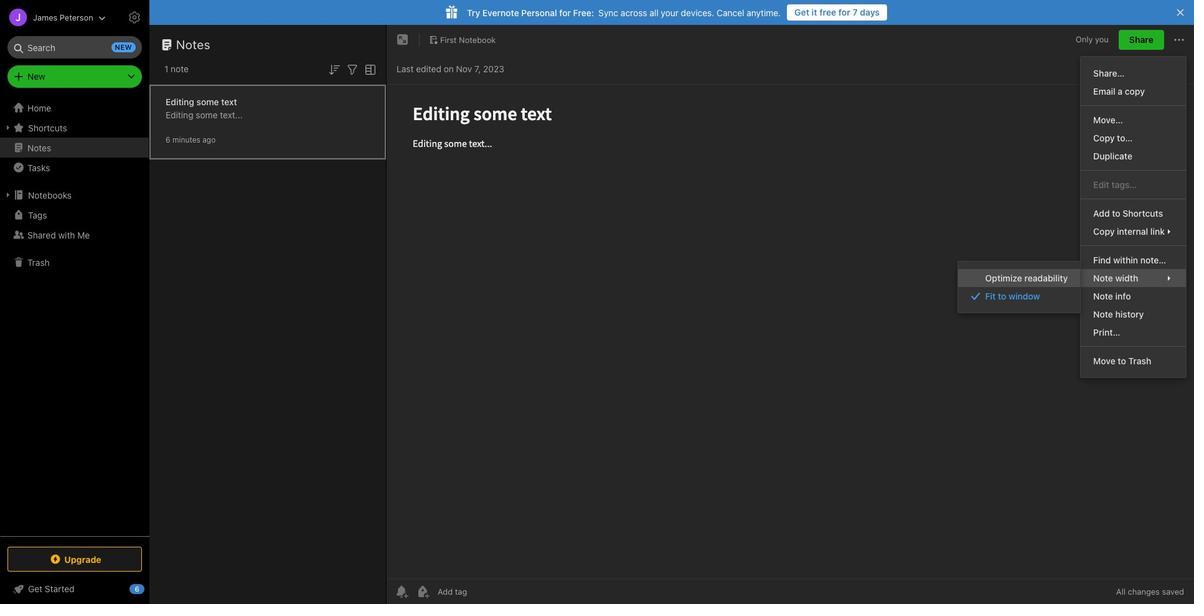 Task type: vqa. For each thing, say whether or not it's contained in the screenshot.
Copy Internal Link
yes



Task type: describe. For each thing, give the bounding box(es) containing it.
optimize readability
[[986, 273, 1069, 283]]

editing some text...
[[166, 109, 243, 120]]

6 for 6 minutes ago
[[166, 135, 170, 144]]

more actions image
[[1172, 32, 1187, 47]]

you
[[1096, 34, 1110, 44]]

Copy internal link field
[[1082, 222, 1187, 240]]

View options field
[[360, 61, 378, 77]]

edit tags…
[[1094, 179, 1138, 190]]

settings image
[[127, 10, 142, 25]]

Sort options field
[[327, 61, 342, 77]]

first notebook
[[440, 35, 496, 45]]

all changes saved
[[1117, 587, 1185, 597]]

try evernote personal for free: sync across all your devices. cancel anytime.
[[467, 7, 781, 18]]

optimize readability link
[[959, 269, 1081, 287]]

sync
[[599, 7, 619, 18]]

all
[[1117, 587, 1126, 597]]

days
[[861, 7, 880, 17]]

new
[[27, 71, 45, 82]]

get started
[[28, 584, 75, 594]]

editing some text
[[166, 96, 237, 107]]

readability
[[1025, 273, 1069, 283]]

move… link
[[1082, 111, 1187, 129]]

with
[[58, 230, 75, 240]]

fit
[[986, 291, 996, 302]]

note for note width
[[1094, 273, 1114, 283]]

james
[[33, 12, 58, 22]]

Note width field
[[1082, 269, 1187, 287]]

saved
[[1163, 587, 1185, 597]]

note width menu item
[[1082, 269, 1187, 287]]

ago
[[203, 135, 216, 144]]

copy to…
[[1094, 133, 1133, 143]]

note…
[[1141, 255, 1167, 265]]

Note Editor text field
[[387, 85, 1195, 579]]

add a reminder image
[[394, 584, 409, 599]]

some for text
[[197, 96, 219, 107]]

move to trash link
[[1082, 352, 1187, 370]]

it
[[812, 7, 818, 17]]

notes link
[[0, 138, 149, 158]]

edited
[[416, 63, 442, 74]]

print… link
[[1082, 323, 1187, 341]]

share…
[[1094, 68, 1125, 78]]

copy internal link
[[1094, 226, 1166, 237]]

link
[[1151, 226, 1166, 237]]

add
[[1094, 208, 1111, 219]]

history
[[1116, 309, 1145, 320]]

2023
[[483, 63, 505, 74]]

evernote
[[483, 7, 519, 18]]

to for fit
[[999, 291, 1007, 302]]

home link
[[0, 98, 150, 118]]

personal
[[522, 7, 557, 18]]

anytime.
[[747, 7, 781, 18]]

duplicate link
[[1082, 147, 1187, 165]]

7
[[853, 7, 858, 17]]

editing for editing some text...
[[166, 109, 194, 120]]

optimize readability menu item
[[959, 269, 1081, 287]]

only you
[[1076, 34, 1110, 44]]

to for move
[[1119, 356, 1127, 366]]

notebooks
[[28, 190, 72, 200]]

share… link
[[1082, 64, 1187, 82]]

try
[[467, 7, 480, 18]]

email
[[1094, 86, 1116, 97]]

window
[[1009, 291, 1041, 302]]

0 horizontal spatial trash
[[27, 257, 50, 268]]

0 horizontal spatial notes
[[27, 142, 51, 153]]

free:
[[574, 7, 594, 18]]

to for add
[[1113, 208, 1121, 219]]

note width link
[[1082, 269, 1187, 287]]

for for free:
[[560, 7, 571, 18]]

expand note image
[[396, 32, 411, 47]]

6 minutes ago
[[166, 135, 216, 144]]

trash link
[[0, 252, 149, 272]]

share button
[[1119, 30, 1165, 50]]

james peterson
[[33, 12, 93, 22]]

shared with me
[[27, 230, 90, 240]]

shared
[[27, 230, 56, 240]]

move to trash
[[1094, 356, 1152, 366]]

upgrade button
[[7, 547, 142, 572]]

tags button
[[0, 205, 149, 225]]

last
[[397, 63, 414, 74]]

within
[[1114, 255, 1139, 265]]

move…
[[1094, 115, 1124, 125]]

on
[[444, 63, 454, 74]]

0 vertical spatial notes
[[176, 37, 211, 52]]

internal
[[1118, 226, 1149, 237]]

text...
[[220, 109, 243, 120]]

find within note…
[[1094, 255, 1167, 265]]

copy for copy to…
[[1094, 133, 1115, 143]]

width
[[1116, 273, 1139, 283]]

print…
[[1094, 327, 1121, 338]]

1 vertical spatial trash
[[1129, 356, 1152, 366]]

fit to window link
[[959, 287, 1081, 305]]

add to shortcuts
[[1094, 208, 1164, 219]]

share
[[1130, 34, 1154, 45]]

all
[[650, 7, 659, 18]]

Add filters field
[[345, 61, 360, 77]]

notebook
[[459, 35, 496, 45]]

note
[[171, 64, 189, 74]]



Task type: locate. For each thing, give the bounding box(es) containing it.
move
[[1094, 356, 1116, 366]]

7,
[[475, 63, 481, 74]]

trash down the shared
[[27, 257, 50, 268]]

tasks button
[[0, 158, 149, 178]]

Add tag field
[[437, 586, 530, 597]]

for for 7
[[839, 7, 851, 17]]

note width
[[1094, 273, 1139, 283]]

to right fit
[[999, 291, 1007, 302]]

optimize
[[986, 273, 1023, 283]]

note
[[1094, 273, 1114, 283], [1094, 291, 1114, 302], [1094, 309, 1114, 320]]

editing
[[166, 96, 194, 107], [166, 109, 194, 120]]

1 horizontal spatial 6
[[166, 135, 170, 144]]

new button
[[7, 65, 142, 88]]

note history
[[1094, 309, 1145, 320]]

0 vertical spatial some
[[197, 96, 219, 107]]

for inside button
[[839, 7, 851, 17]]

trash down "print…" link
[[1129, 356, 1152, 366]]

2 note from the top
[[1094, 291, 1114, 302]]

note window element
[[387, 25, 1195, 604]]

tree
[[0, 98, 150, 536]]

minutes
[[173, 135, 201, 144]]

1 vertical spatial some
[[196, 109, 218, 120]]

get left it
[[795, 7, 810, 17]]

6
[[166, 135, 170, 144], [135, 585, 139, 593]]

some up editing some text...
[[197, 96, 219, 107]]

shortcuts button
[[0, 118, 149, 138]]

started
[[45, 584, 75, 594]]

6 left "minutes"
[[166, 135, 170, 144]]

editing for editing some text
[[166, 96, 194, 107]]

note info link
[[1082, 287, 1187, 305]]

notes
[[176, 37, 211, 52], [27, 142, 51, 153]]

2 vertical spatial note
[[1094, 309, 1114, 320]]

0 vertical spatial shortcuts
[[28, 122, 67, 133]]

1 horizontal spatial shortcuts
[[1123, 208, 1164, 219]]

copy down add
[[1094, 226, 1115, 237]]

1
[[164, 64, 168, 74]]

edit
[[1094, 179, 1110, 190]]

get for get started
[[28, 584, 42, 594]]

get left started
[[28, 584, 42, 594]]

note down find
[[1094, 273, 1114, 283]]

0 vertical spatial copy
[[1094, 133, 1115, 143]]

note inside menu item
[[1094, 273, 1114, 283]]

a
[[1119, 86, 1123, 97]]

upgrade
[[64, 554, 101, 565]]

get for get it free for 7 days
[[795, 7, 810, 17]]

1 editing from the top
[[166, 96, 194, 107]]

peterson
[[60, 12, 93, 22]]

1 vertical spatial 6
[[135, 585, 139, 593]]

first notebook button
[[425, 31, 500, 49]]

for left free:
[[560, 7, 571, 18]]

Help and Learning task checklist field
[[0, 579, 150, 599]]

shortcuts
[[28, 122, 67, 133], [1123, 208, 1164, 219]]

0 horizontal spatial shortcuts
[[28, 122, 67, 133]]

dropdown list menu
[[1082, 64, 1187, 370], [959, 269, 1081, 305]]

get inside the help and learning task checklist field
[[28, 584, 42, 594]]

editing up editing some text...
[[166, 96, 194, 107]]

1 copy from the top
[[1094, 133, 1115, 143]]

1 vertical spatial shortcuts
[[1123, 208, 1164, 219]]

home
[[27, 102, 51, 113]]

note up 'print…'
[[1094, 309, 1114, 320]]

tags…
[[1112, 179, 1138, 190]]

to
[[1113, 208, 1121, 219], [999, 291, 1007, 302], [1119, 356, 1127, 366]]

1 note
[[164, 64, 189, 74]]

notebooks link
[[0, 185, 149, 205]]

1 note from the top
[[1094, 273, 1114, 283]]

click to collapse image
[[145, 581, 154, 596]]

Account field
[[0, 5, 106, 30]]

0 vertical spatial get
[[795, 7, 810, 17]]

1 vertical spatial get
[[28, 584, 42, 594]]

0 vertical spatial editing
[[166, 96, 194, 107]]

email a copy link
[[1082, 82, 1187, 100]]

2 copy from the top
[[1094, 226, 1115, 237]]

some for text...
[[196, 109, 218, 120]]

1 vertical spatial editing
[[166, 109, 194, 120]]

0 vertical spatial 6
[[166, 135, 170, 144]]

2 vertical spatial to
[[1119, 356, 1127, 366]]

notes up note
[[176, 37, 211, 52]]

notes up tasks
[[27, 142, 51, 153]]

1 horizontal spatial notes
[[176, 37, 211, 52]]

0 vertical spatial trash
[[27, 257, 50, 268]]

cancel
[[717, 7, 745, 18]]

1 vertical spatial note
[[1094, 291, 1114, 302]]

Search text field
[[16, 36, 133, 59]]

0 horizontal spatial 6
[[135, 585, 139, 593]]

shortcuts down home
[[28, 122, 67, 133]]

dropdown list menu containing share…
[[1082, 64, 1187, 370]]

1 horizontal spatial trash
[[1129, 356, 1152, 366]]

to…
[[1118, 133, 1133, 143]]

new search field
[[16, 36, 136, 59]]

copy for copy internal link
[[1094, 226, 1115, 237]]

tasks
[[27, 162, 50, 173]]

duplicate
[[1094, 151, 1133, 161]]

get it free for 7 days
[[795, 7, 880, 17]]

some
[[197, 96, 219, 107], [196, 109, 218, 120]]

More actions field
[[1172, 30, 1187, 50]]

shortcuts up copy internal link field
[[1123, 208, 1164, 219]]

copy
[[1126, 86, 1146, 97]]

changes
[[1129, 587, 1161, 597]]

to right move in the bottom of the page
[[1119, 356, 1127, 366]]

tree containing home
[[0, 98, 150, 536]]

copy inside "link"
[[1094, 226, 1115, 237]]

note for note info
[[1094, 291, 1114, 302]]

2 editing from the top
[[166, 109, 194, 120]]

note history link
[[1082, 305, 1187, 323]]

0 horizontal spatial get
[[28, 584, 42, 594]]

6 for 6
[[135, 585, 139, 593]]

add tag image
[[416, 584, 430, 599]]

0 horizontal spatial for
[[560, 7, 571, 18]]

0 vertical spatial note
[[1094, 273, 1114, 283]]

copy
[[1094, 133, 1115, 143], [1094, 226, 1115, 237]]

copy to… link
[[1082, 129, 1187, 147]]

info
[[1116, 291, 1132, 302]]

1 vertical spatial copy
[[1094, 226, 1115, 237]]

last edited on nov 7, 2023
[[397, 63, 505, 74]]

note left info
[[1094, 291, 1114, 302]]

0 vertical spatial to
[[1113, 208, 1121, 219]]

for
[[839, 7, 851, 17], [560, 7, 571, 18]]

1 horizontal spatial dropdown list menu
[[1082, 64, 1187, 370]]

tags
[[28, 210, 47, 220]]

1 horizontal spatial get
[[795, 7, 810, 17]]

3 note from the top
[[1094, 309, 1114, 320]]

1 vertical spatial to
[[999, 291, 1007, 302]]

new
[[115, 43, 132, 51]]

trash
[[27, 257, 50, 268], [1129, 356, 1152, 366]]

shortcuts inside button
[[28, 122, 67, 133]]

edit tags… link
[[1082, 176, 1187, 194]]

first
[[440, 35, 457, 45]]

1 horizontal spatial for
[[839, 7, 851, 17]]

text
[[221, 96, 237, 107]]

2 for from the left
[[560, 7, 571, 18]]

shared with me link
[[0, 225, 149, 245]]

0 horizontal spatial dropdown list menu
[[959, 269, 1081, 305]]

add filters image
[[345, 62, 360, 77]]

6 left click to collapse image
[[135, 585, 139, 593]]

add to shortcuts link
[[1082, 204, 1187, 222]]

free
[[820, 7, 837, 17]]

find
[[1094, 255, 1112, 265]]

1 for from the left
[[839, 7, 851, 17]]

find within note… link
[[1082, 251, 1187, 269]]

for left 7
[[839, 7, 851, 17]]

note for note history
[[1094, 309, 1114, 320]]

6 inside the help and learning task checklist field
[[135, 585, 139, 593]]

copy down move…
[[1094, 133, 1115, 143]]

me
[[77, 230, 90, 240]]

dropdown list menu containing optimize readability
[[959, 269, 1081, 305]]

to right add
[[1113, 208, 1121, 219]]

copy internal link link
[[1082, 222, 1187, 240]]

editing down editing some text
[[166, 109, 194, 120]]

expand notebooks image
[[3, 190, 13, 200]]

some down editing some text
[[196, 109, 218, 120]]

fit to window
[[986, 291, 1041, 302]]

1 vertical spatial notes
[[27, 142, 51, 153]]

get inside button
[[795, 7, 810, 17]]

get it free for 7 days button
[[788, 4, 888, 21]]



